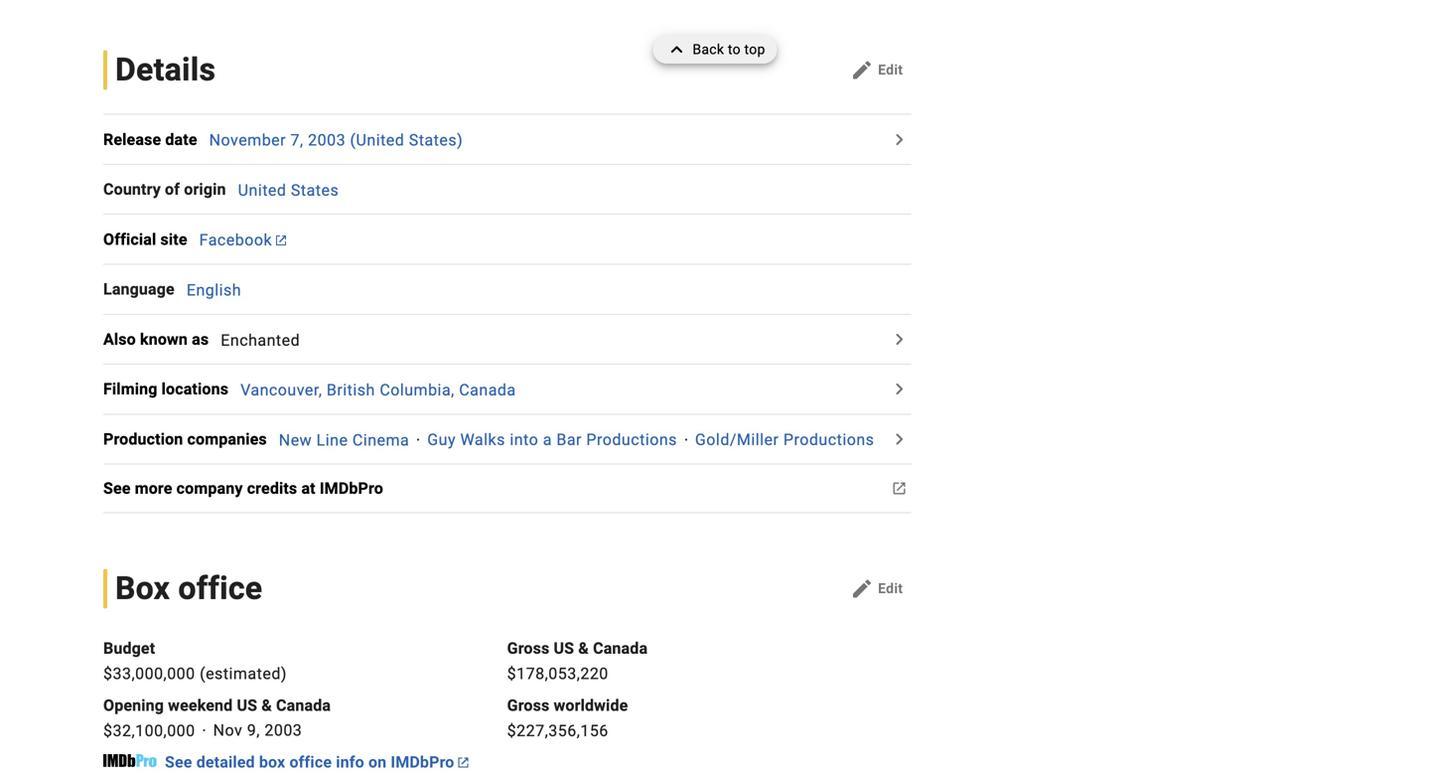 Task type: vqa. For each thing, say whether or not it's contained in the screenshot.
November
yes



Task type: describe. For each thing, give the bounding box(es) containing it.
bar
[[557, 430, 582, 449]]

enchanted
[[221, 330, 300, 349]]

gold/miller productions
[[696, 430, 875, 449]]

box
[[259, 753, 286, 772]]

at
[[302, 479, 316, 498]]

launch inline image for facebook
[[276, 236, 286, 245]]

see more company credits at imdbpro button
[[103, 477, 395, 500]]

edit image for box office
[[851, 577, 875, 601]]

detailed
[[196, 753, 255, 772]]

gross for gross us & canada $178,053,220
[[507, 639, 550, 658]]

of
[[165, 180, 180, 199]]

production companies button
[[103, 427, 279, 451]]

november 7, 2003 (united states)
[[209, 131, 463, 150]]

box office
[[115, 570, 263, 607]]

also
[[103, 330, 136, 349]]

vancouver, british columbia, canada
[[241, 380, 516, 399]]

1 vertical spatial imdbpro
[[391, 753, 455, 772]]

see detailed box office info on imdbpro
[[165, 753, 455, 772]]

release date button
[[103, 128, 209, 151]]

united states button
[[238, 181, 339, 199]]

date
[[165, 130, 197, 149]]

worldwide
[[554, 696, 628, 715]]

0 horizontal spatial &
[[262, 696, 272, 715]]

us inside gross us & canada $178,053,220
[[554, 639, 575, 658]]

$33,000,000
[[103, 664, 195, 683]]

(estimated)
[[200, 664, 287, 683]]

english button
[[187, 281, 242, 299]]

$178,053,220
[[507, 664, 609, 683]]

new
[[279, 430, 312, 449]]

edit button for box office
[[843, 573, 912, 605]]

official
[[103, 230, 156, 249]]

columbia,
[[380, 380, 455, 399]]

more
[[135, 479, 172, 498]]

9,
[[247, 721, 260, 740]]

gross us & canada $178,053,220
[[507, 639, 648, 683]]

see more image for release date
[[888, 128, 912, 151]]

line
[[317, 430, 348, 449]]

1 vertical spatial us
[[237, 696, 257, 715]]

budget $33,000,000 (estimated)
[[103, 639, 287, 683]]

back to top button
[[653, 36, 778, 64]]

united states
[[238, 181, 339, 199]]

1 productions from the left
[[587, 430, 678, 449]]

united
[[238, 181, 287, 199]]

into
[[510, 430, 539, 449]]

launch inline image for see detailed box office info on imdbpro
[[459, 758, 469, 768]]

back to top
[[693, 41, 766, 58]]

gold/miller productions button
[[696, 430, 875, 449]]

release date
[[103, 130, 197, 149]]

(united
[[350, 131, 405, 150]]

facebook button
[[199, 231, 286, 249]]

a
[[543, 430, 552, 449]]

official site
[[103, 230, 187, 249]]

to
[[728, 41, 741, 58]]

0 horizontal spatial canada
[[276, 696, 331, 715]]

$227,356,156
[[507, 721, 609, 740]]

7,
[[291, 131, 304, 150]]

states)
[[409, 131, 463, 150]]

vancouver,
[[241, 380, 322, 399]]

credits
[[247, 479, 297, 498]]

see more image for filming locations
[[888, 377, 912, 401]]

see more element
[[103, 227, 199, 251]]

new line cinema
[[279, 430, 410, 449]]

see for see more company credits at imdbpro
[[103, 479, 131, 498]]

companies
[[187, 430, 267, 449]]

filming
[[103, 380, 157, 399]]

site
[[160, 230, 187, 249]]

states
[[291, 181, 339, 199]]

nov 9, 2003
[[213, 721, 302, 740]]

$32,100,000
[[103, 721, 195, 740]]

known
[[140, 330, 188, 349]]

1 horizontal spatial office
[[290, 753, 332, 772]]

country of origin
[[103, 180, 226, 199]]

gross worldwide $227,356,156
[[507, 696, 628, 740]]

see detailed box office info on imdbpro button
[[165, 753, 469, 772]]



Task type: locate. For each thing, give the bounding box(es) containing it.
see more image for also known as
[[888, 327, 912, 351]]

gross inside gross us & canada $178,053,220
[[507, 639, 550, 658]]

also known as button
[[103, 327, 221, 351]]

2 edit image from the top
[[851, 577, 875, 601]]

production
[[103, 430, 183, 449]]

1 vertical spatial office
[[290, 753, 332, 772]]

canada inside gross us & canada $178,053,220
[[593, 639, 648, 658]]

2 vertical spatial canada
[[276, 696, 331, 715]]

1 vertical spatial edit image
[[851, 577, 875, 601]]

filming locations button
[[103, 377, 241, 401]]

1 vertical spatial see
[[165, 753, 192, 772]]

1 vertical spatial launch inline image
[[459, 758, 469, 768]]

office
[[178, 570, 263, 607], [290, 753, 332, 772]]

edit button for details
[[843, 54, 912, 86]]

1 horizontal spatial imdbpro
[[391, 753, 455, 772]]

0 horizontal spatial office
[[178, 570, 263, 607]]

production companies
[[103, 430, 267, 449]]

as
[[192, 330, 209, 349]]

us up the "$178,053,220"
[[554, 639, 575, 658]]

office up budget $33,000,000 (estimated)
[[178, 570, 263, 607]]

opening weekend us & canada
[[103, 696, 331, 715]]

details
[[115, 51, 216, 89]]

2 see more image from the top
[[888, 377, 912, 401]]

office right "box" at the left bottom
[[290, 753, 332, 772]]

gross
[[507, 639, 550, 658], [507, 696, 550, 715]]

back
[[693, 41, 725, 58]]

productions
[[587, 430, 678, 449], [784, 430, 875, 449]]

language
[[103, 280, 175, 299]]

release
[[103, 130, 161, 149]]

0 vertical spatial imdbpro
[[320, 479, 383, 498]]

0 vertical spatial see
[[103, 479, 131, 498]]

on
[[369, 753, 387, 772]]

see
[[103, 479, 131, 498], [165, 753, 192, 772]]

gold/miller
[[696, 430, 780, 449]]

1 vertical spatial edit
[[879, 580, 904, 597]]

see for see detailed box office info on imdbpro
[[165, 753, 192, 772]]

1 horizontal spatial us
[[554, 639, 575, 658]]

budget
[[103, 639, 155, 658]]

canada up 'walks'
[[459, 380, 516, 399]]

1 vertical spatial edit button
[[843, 573, 912, 605]]

country
[[103, 180, 161, 199]]

edit button
[[843, 54, 912, 86], [843, 573, 912, 605]]

1 vertical spatial gross
[[507, 696, 550, 715]]

walks
[[461, 430, 506, 449]]

canada for vancouver, british columbia, canada
[[459, 380, 516, 399]]

2003 right 9,
[[265, 721, 302, 740]]

launch inline image inside facebook button
[[276, 236, 286, 245]]

british
[[327, 380, 375, 399]]

edit for details
[[879, 62, 904, 78]]

2003 right the 7,
[[308, 131, 346, 150]]

imdbpro right at
[[320, 479, 383, 498]]

canada up worldwide
[[593, 639, 648, 658]]

1 edit from the top
[[879, 62, 904, 78]]

2003 for 9,
[[265, 721, 302, 740]]

facebook
[[199, 231, 272, 249]]

see inside button
[[103, 479, 131, 498]]

launch inline image
[[276, 236, 286, 245], [459, 758, 469, 768]]

2 vertical spatial see more image
[[888, 477, 912, 500]]

see more image
[[888, 327, 912, 351], [888, 377, 912, 401], [888, 477, 912, 500]]

0 vertical spatial edit
[[879, 62, 904, 78]]

0 vertical spatial us
[[554, 639, 575, 658]]

0 horizontal spatial productions
[[587, 430, 678, 449]]

0 vertical spatial see more image
[[888, 327, 912, 351]]

1 edit image from the top
[[851, 58, 875, 82]]

0 horizontal spatial see
[[103, 479, 131, 498]]

1 horizontal spatial launch inline image
[[459, 758, 469, 768]]

gross up $227,356,156
[[507, 696, 550, 715]]

see down $32,100,000
[[165, 753, 192, 772]]

2 edit button from the top
[[843, 573, 912, 605]]

0 vertical spatial see more image
[[888, 128, 912, 151]]

edit for box office
[[879, 580, 904, 597]]

guy walks into a bar productions
[[428, 430, 678, 449]]

2003 for 7,
[[308, 131, 346, 150]]

1 vertical spatial 2003
[[265, 721, 302, 740]]

top
[[745, 41, 766, 58]]

productions right gold/miller
[[784, 430, 875, 449]]

canada
[[459, 380, 516, 399], [593, 639, 648, 658], [276, 696, 331, 715]]

us up 9,
[[237, 696, 257, 715]]

edit image
[[851, 58, 875, 82], [851, 577, 875, 601]]

0 vertical spatial gross
[[507, 639, 550, 658]]

2 see more image from the top
[[888, 427, 912, 451]]

2003
[[308, 131, 346, 150], [265, 721, 302, 740]]

canada up nov 9, 2003
[[276, 696, 331, 715]]

november
[[209, 131, 286, 150]]

edit image for details
[[851, 58, 875, 82]]

origin
[[184, 180, 226, 199]]

0 vertical spatial office
[[178, 570, 263, 607]]

guy walks into a bar productions button
[[428, 430, 678, 449]]

0 vertical spatial edit button
[[843, 54, 912, 86]]

& up nov 9, 2003
[[262, 696, 272, 715]]

launch inline image inside "see detailed box office info on imdbpro" button
[[459, 758, 469, 768]]

opening
[[103, 696, 164, 715]]

us
[[554, 639, 575, 658], [237, 696, 257, 715]]

weekend
[[168, 696, 233, 715]]

0 horizontal spatial launch inline image
[[276, 236, 286, 245]]

0 vertical spatial &
[[579, 639, 589, 658]]

1 vertical spatial canada
[[593, 639, 648, 658]]

2 edit from the top
[[879, 580, 904, 597]]

gross up the "$178,053,220"
[[507, 639, 550, 658]]

0 horizontal spatial us
[[237, 696, 257, 715]]

gross inside gross worldwide $227,356,156
[[507, 696, 550, 715]]

2 gross from the top
[[507, 696, 550, 715]]

1 vertical spatial see more image
[[888, 377, 912, 401]]

vancouver, british columbia, canada button
[[241, 380, 516, 399]]

nov
[[213, 721, 243, 740]]

2 productions from the left
[[784, 430, 875, 449]]

info
[[336, 753, 365, 772]]

& inside gross us & canada $178,053,220
[[579, 639, 589, 658]]

filming locations
[[103, 380, 229, 399]]

1 gross from the top
[[507, 639, 550, 658]]

productions right "bar"
[[587, 430, 678, 449]]

locations
[[162, 380, 229, 399]]

see more image
[[888, 128, 912, 151], [888, 427, 912, 451]]

imdbpro right on
[[391, 753, 455, 772]]

1 vertical spatial &
[[262, 696, 272, 715]]

company
[[177, 479, 243, 498]]

3 see more image from the top
[[888, 477, 912, 500]]

1 edit button from the top
[[843, 54, 912, 86]]

1 horizontal spatial canada
[[459, 380, 516, 399]]

guy
[[428, 430, 456, 449]]

0 vertical spatial launch inline image
[[276, 236, 286, 245]]

1 vertical spatial see more image
[[888, 427, 912, 451]]

1 horizontal spatial productions
[[784, 430, 875, 449]]

0 vertical spatial canada
[[459, 380, 516, 399]]

imdbpro inside button
[[320, 479, 383, 498]]

edit
[[879, 62, 904, 78], [879, 580, 904, 597]]

see more image for production companies
[[888, 427, 912, 451]]

1 see more image from the top
[[888, 327, 912, 351]]

0 horizontal spatial imdbpro
[[320, 479, 383, 498]]

november 7, 2003 (united states) button
[[209, 131, 463, 150]]

0 vertical spatial edit image
[[851, 58, 875, 82]]

expand less image
[[665, 36, 693, 64]]

also known as
[[103, 330, 209, 349]]

launch inline image right on
[[459, 758, 469, 768]]

1 see more image from the top
[[888, 128, 912, 151]]

& up the "$178,053,220"
[[579, 639, 589, 658]]

1 horizontal spatial &
[[579, 639, 589, 658]]

new line cinema button
[[279, 430, 410, 449]]

&
[[579, 639, 589, 658], [262, 696, 272, 715]]

1 horizontal spatial 2003
[[308, 131, 346, 150]]

box
[[115, 570, 170, 607]]

0 vertical spatial 2003
[[308, 131, 346, 150]]

2 horizontal spatial canada
[[593, 639, 648, 658]]

english
[[187, 281, 242, 299]]

gross for gross worldwide $227,356,156
[[507, 696, 550, 715]]

see left more at the bottom
[[103, 479, 131, 498]]

cinema
[[353, 430, 410, 449]]

launch inline image right facebook
[[276, 236, 286, 245]]

0 horizontal spatial 2003
[[265, 721, 302, 740]]

1 horizontal spatial see
[[165, 753, 192, 772]]

imdbpro
[[320, 479, 383, 498], [391, 753, 455, 772]]

see more company credits at imdbpro
[[103, 479, 383, 498]]

canada for gross us & canada $178,053,220
[[593, 639, 648, 658]]



